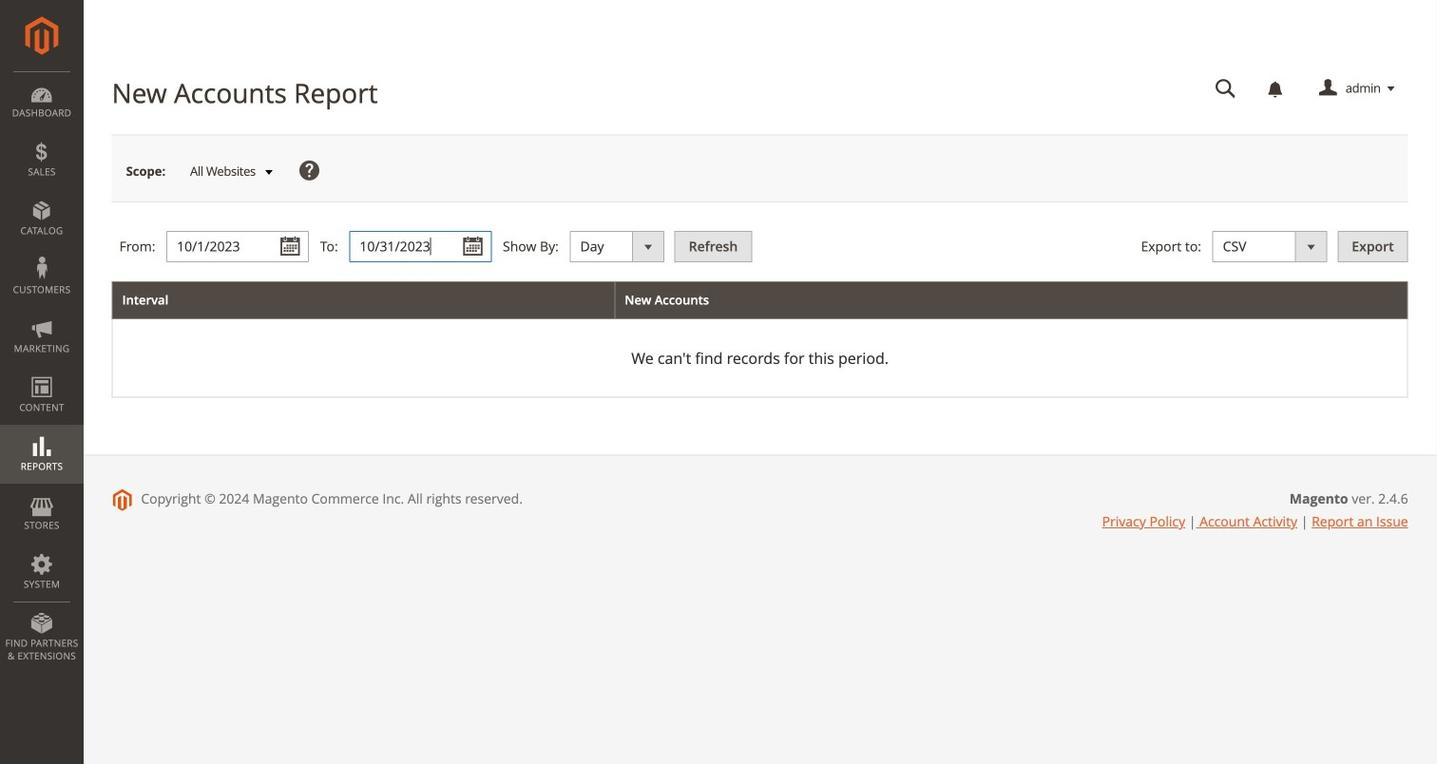 Task type: locate. For each thing, give the bounding box(es) containing it.
None text field
[[349, 231, 492, 263]]

menu bar
[[0, 71, 84, 672]]

magento admin panel image
[[25, 16, 58, 55]]

None text field
[[1202, 72, 1250, 106], [167, 231, 309, 263], [1202, 72, 1250, 106], [167, 231, 309, 263]]



